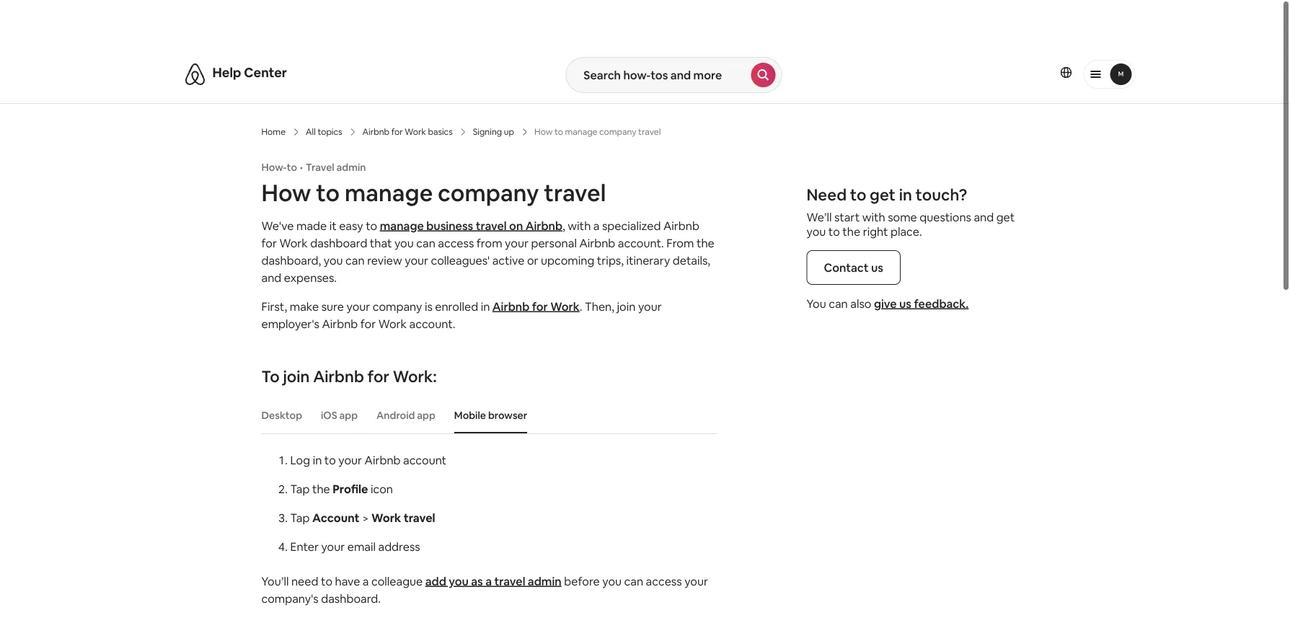 Task type: vqa. For each thing, say whether or not it's contained in the screenshot.
'Add to wishlist: Port Angeles, Washington' 'ICON' to the top
no



Task type: locate. For each thing, give the bounding box(es) containing it.
1 horizontal spatial join
[[617, 254, 636, 268]]

airbnb
[[526, 173, 563, 188], [664, 173, 700, 188], [580, 190, 616, 205], [493, 254, 530, 268], [322, 271, 358, 286], [313, 321, 364, 341], [365, 407, 401, 422]]

0 vertical spatial us
[[871, 215, 884, 229]]

profile
[[333, 436, 368, 451]]

airbnb left account
[[365, 407, 401, 422]]

you
[[807, 251, 826, 265]]

for
[[261, 190, 277, 205], [532, 254, 548, 268], [361, 271, 376, 286], [368, 321, 389, 341]]

a
[[594, 173, 600, 188], [363, 528, 369, 543]]

dashboard
[[310, 190, 367, 205]]

1 vertical spatial a
[[363, 528, 369, 543]]

we've
[[261, 173, 294, 188]]

to up contact
[[829, 179, 840, 193]]

travel up 'from'
[[476, 173, 507, 188]]

give us feedback. link
[[874, 251, 969, 265]]

this
[[285, 590, 308, 607]]

in right enrolled
[[481, 254, 490, 268]]

also
[[851, 251, 872, 265]]

manage up that at left top
[[380, 173, 424, 188]]

airbnb up personal
[[526, 173, 563, 188]]

your inside . then, join your employer's airbnb for work account.
[[638, 254, 662, 268]]

airbnb for work link
[[493, 254, 580, 268]]

give
[[874, 251, 897, 265]]

travel
[[544, 132, 606, 162], [476, 173, 507, 188], [404, 465, 435, 480]]

airbnb up trips,
[[580, 190, 616, 205]]

business
[[426, 173, 473, 188]]

a right ,
[[594, 173, 600, 188]]

account. down is
[[409, 271, 456, 286]]

specialized
[[602, 173, 661, 188]]

2 horizontal spatial travel
[[544, 132, 606, 162]]

app right ios
[[339, 364, 358, 377]]

1 horizontal spatial in
[[481, 254, 490, 268]]

contact us
[[824, 215, 884, 229]]

work down first, make sure your company is enrolled in airbnb for work on the top
[[379, 271, 407, 286]]

tab list containing desktop
[[254, 352, 717, 388]]

to up that at left top
[[366, 173, 377, 188]]

for down first, make sure your company is enrolled in airbnb for work on the top
[[361, 271, 376, 286]]

join right to
[[283, 321, 310, 341]]

tap up enter
[[290, 465, 310, 480]]

with right ,
[[568, 173, 591, 188]]

app
[[339, 364, 358, 377], [417, 364, 436, 377]]

manage business travel on airbnb link
[[380, 173, 563, 188]]

the up tap account
[[312, 436, 330, 451]]

the left right
[[843, 179, 861, 193]]

work
[[279, 190, 308, 205], [551, 254, 580, 268], [379, 271, 407, 286], [371, 465, 401, 480]]

how
[[261, 132, 311, 162]]

in right log
[[313, 407, 322, 422]]

need
[[291, 528, 318, 543]]

to left 'have'
[[321, 528, 333, 543]]

2 vertical spatial travel
[[404, 465, 435, 480]]

0 vertical spatial company
[[438, 132, 539, 162]]

1 horizontal spatial and
[[974, 164, 994, 179]]

travel up ,
[[544, 132, 606, 162]]

0 horizontal spatial access
[[438, 190, 474, 205]]

airbnb inside . then, join your employer's airbnb for work account.
[[322, 271, 358, 286]]

app inside button
[[417, 364, 436, 377]]

us right give
[[900, 251, 912, 265]]

app for ios app
[[339, 364, 358, 377]]

2 app from the left
[[417, 364, 436, 377]]

access inside before you can access your company's dashboard.
[[646, 528, 682, 543]]

join right 'then,'
[[617, 254, 636, 268]]

active
[[492, 207, 525, 222]]

work inside . then, join your employer's airbnb for work account.
[[379, 271, 407, 286]]

account. up itinerary
[[618, 190, 664, 205]]

0 vertical spatial tap
[[290, 436, 310, 451]]

you down dashboard
[[324, 207, 343, 222]]

log
[[290, 407, 310, 422]]

access
[[438, 190, 474, 205], [646, 528, 682, 543]]

ios app button
[[314, 356, 365, 384]]

None search field
[[566, 12, 782, 48]]

to up how
[[287, 115, 297, 128]]

1 vertical spatial account.
[[409, 271, 456, 286]]

from
[[667, 190, 694, 205]]

can
[[416, 190, 436, 205], [346, 207, 365, 222], [829, 251, 848, 265], [624, 528, 644, 543]]

manage
[[345, 132, 433, 162], [380, 173, 424, 188]]

airbnb down sure
[[322, 271, 358, 286]]

can right before at bottom left
[[624, 528, 644, 543]]

a inside , with a specialized airbnb for work dashboard that you can access from your personal airbnb account. from the dashboard, you can review your colleagues' active or upcoming trips, itinerary details, and expenses.
[[594, 173, 600, 188]]

work up address
[[371, 465, 401, 480]]

and
[[974, 164, 994, 179], [261, 225, 282, 239]]

employer's
[[261, 271, 319, 286]]

0 vertical spatial join
[[617, 254, 636, 268]]

us right contact
[[871, 215, 884, 229]]

to inside we'll start with some questions and get you to the right place.
[[829, 179, 840, 193]]

1 horizontal spatial the
[[697, 190, 715, 205]]

app right android
[[417, 364, 436, 377]]

1 vertical spatial access
[[646, 528, 682, 543]]

before
[[564, 528, 600, 543]]

email
[[347, 494, 376, 509]]

0 horizontal spatial account.
[[409, 271, 456, 286]]

app inside button
[[339, 364, 358, 377]]

how-to
[[261, 115, 297, 128]]

0 horizontal spatial with
[[568, 173, 591, 188]]

1 horizontal spatial us
[[900, 251, 912, 265]]

0 horizontal spatial join
[[283, 321, 310, 341]]

or
[[527, 207, 538, 222]]

feedback.
[[914, 251, 969, 265]]

you'll need to have a colleague
[[261, 528, 425, 543]]

0 horizontal spatial and
[[261, 225, 282, 239]]

your inside before you can access your company's dashboard.
[[685, 528, 708, 543]]

1 app from the left
[[339, 364, 358, 377]]

1 horizontal spatial access
[[646, 528, 682, 543]]

can inside before you can access your company's dashboard.
[[624, 528, 644, 543]]

1 vertical spatial and
[[261, 225, 282, 239]]

1 horizontal spatial with
[[863, 164, 886, 179]]

tab list
[[254, 352, 717, 388]]

you right before at bottom left
[[603, 528, 622, 543]]

0 vertical spatial access
[[438, 190, 474, 205]]

for inside . then, join your employer's airbnb for work account.
[[361, 271, 376, 286]]

is
[[425, 254, 433, 268]]

airbnb up from
[[664, 173, 700, 188]]

1 vertical spatial tap
[[290, 465, 310, 480]]

the up the details,
[[697, 190, 715, 205]]

0 vertical spatial a
[[594, 173, 600, 188]]

to
[[287, 115, 297, 128], [316, 132, 340, 162], [366, 173, 377, 188], [829, 179, 840, 193], [324, 407, 336, 422], [321, 528, 333, 543]]

for left work:
[[368, 321, 389, 341]]

0 horizontal spatial the
[[312, 436, 330, 451]]

0 horizontal spatial app
[[339, 364, 358, 377]]

to join airbnb for work:
[[261, 321, 437, 341]]

0 vertical spatial account.
[[618, 190, 664, 205]]

1 horizontal spatial account.
[[618, 190, 664, 205]]

and inside we'll start with some questions and get you to the right place.
[[974, 164, 994, 179]]

and left the get on the top
[[974, 164, 994, 179]]

1 horizontal spatial app
[[417, 364, 436, 377]]

join
[[617, 254, 636, 268], [283, 321, 310, 341]]

can down the we've made it easy to manage business travel on airbnb
[[416, 190, 436, 205]]

enter your email address
[[290, 494, 420, 509]]

1 vertical spatial us
[[900, 251, 912, 265]]

tap for tap account
[[290, 465, 310, 480]]

1 tap from the top
[[290, 436, 310, 451]]

company's
[[261, 546, 319, 560]]

tap down log
[[290, 436, 310, 451]]

work up 'dashboard,' in the left top of the page
[[279, 190, 308, 205]]

0 horizontal spatial us
[[871, 215, 884, 229]]

tap for tap the profile
[[290, 436, 310, 451]]

1 vertical spatial travel
[[476, 173, 507, 188]]

you'll
[[261, 528, 289, 543]]

the inside , with a specialized airbnb for work dashboard that you can access from your personal airbnb account. from the dashboard, you can review your colleagues' active or upcoming trips, itinerary details, and expenses.
[[697, 190, 715, 205]]

1 horizontal spatial travel
[[476, 173, 507, 188]]

account.
[[618, 190, 664, 205], [409, 271, 456, 286]]

easy
[[339, 173, 363, 188]]

with right start
[[863, 164, 886, 179]]

2 horizontal spatial the
[[843, 179, 861, 193]]

0 vertical spatial and
[[974, 164, 994, 179]]

1 vertical spatial company
[[373, 254, 422, 268]]

on
[[509, 173, 523, 188]]

manage up the we've made it easy to manage business travel on airbnb
[[345, 132, 433, 162]]

company up the manage business travel on airbnb link
[[438, 132, 539, 162]]

dashboard,
[[261, 207, 321, 222]]

a right 'have'
[[363, 528, 369, 543]]

us
[[871, 215, 884, 229], [900, 251, 912, 265]]

access inside , with a specialized airbnb for work dashboard that you can access from your personal airbnb account. from the dashboard, you can review your colleagues' active or upcoming trips, itinerary details, and expenses.
[[438, 190, 474, 205]]

android app button
[[369, 356, 443, 384]]

in
[[481, 254, 490, 268], [313, 407, 322, 422]]

for down we've
[[261, 190, 277, 205]]

for left .
[[532, 254, 548, 268]]

you down the we've made it easy to manage business travel on airbnb
[[395, 190, 414, 205]]

and down 'dashboard,' in the left top of the page
[[261, 225, 282, 239]]

you
[[807, 179, 826, 193], [395, 190, 414, 205], [324, 207, 343, 222], [603, 528, 622, 543]]

travel up address
[[404, 465, 435, 480]]

0 horizontal spatial travel
[[404, 465, 435, 480]]

that
[[370, 190, 392, 205]]

0 vertical spatial travel
[[544, 132, 606, 162]]

1 vertical spatial in
[[313, 407, 322, 422]]

2 tap from the top
[[290, 465, 310, 480]]

company
[[438, 132, 539, 162], [373, 254, 422, 268]]

company left is
[[373, 254, 422, 268]]

enter
[[290, 494, 319, 509]]

1 horizontal spatial a
[[594, 173, 600, 188]]

enrolled
[[435, 254, 478, 268]]

you left start
[[807, 179, 826, 193]]



Task type: describe. For each thing, give the bounding box(es) containing it.
app for android app
[[417, 364, 436, 377]]

travel admin
[[306, 115, 366, 128]]

ios app
[[321, 364, 358, 377]]

account
[[312, 465, 360, 480]]

we'll
[[807, 164, 832, 179]]

0 horizontal spatial company
[[373, 254, 422, 268]]

with inside , with a specialized airbnb for work dashboard that you can access from your personal airbnb account. from the dashboard, you can review your colleagues' active or upcoming trips, itinerary details, and expenses.
[[568, 173, 591, 188]]

it
[[329, 173, 337, 188]]

1 vertical spatial manage
[[380, 173, 424, 188]]

account
[[403, 407, 447, 422]]

first,
[[261, 254, 287, 268]]

upcoming
[[541, 207, 595, 222]]

1 vertical spatial join
[[283, 321, 310, 341]]

first, make sure your company is enrolled in airbnb for work
[[261, 254, 580, 268]]

android app
[[377, 364, 436, 377]]

contact us link
[[807, 205, 901, 239]]

before you can access your company's dashboard.
[[261, 528, 708, 560]]

android
[[377, 364, 415, 377]]

account. inside . then, join your employer's airbnb for work account.
[[409, 271, 456, 286]]

the inside we'll start with some questions and get you to the right place.
[[843, 179, 861, 193]]

place.
[[891, 179, 922, 193]]

then,
[[585, 254, 615, 268]]

make
[[290, 254, 319, 268]]

ios
[[321, 364, 337, 377]]

review
[[367, 207, 402, 222]]

expenses.
[[284, 225, 337, 239]]

start
[[835, 164, 860, 179]]

personal
[[531, 190, 577, 205]]

desktop
[[261, 364, 302, 377]]

contact
[[824, 215, 869, 229]]

right
[[863, 179, 888, 193]]

made
[[296, 173, 327, 188]]

work left 'then,'
[[551, 254, 580, 268]]

you inside before you can access your company's dashboard.
[[603, 528, 622, 543]]

help?
[[352, 590, 385, 607]]

how to manage company travel
[[261, 132, 606, 162]]

account. inside , with a specialized airbnb for work dashboard that you can access from your personal airbnb account. from the dashboard, you can review your colleagues' active or upcoming trips, itinerary details, and expenses.
[[618, 190, 664, 205]]

admin
[[337, 115, 366, 128]]

1 horizontal spatial company
[[438, 132, 539, 162]]

with inside we'll start with some questions and get you to the right place.
[[863, 164, 886, 179]]

to
[[261, 321, 280, 341]]

join inside . then, join your employer's airbnb for work account.
[[617, 254, 636, 268]]

sure
[[321, 254, 344, 268]]

travel
[[306, 115, 334, 128]]

work inside , with a specialized airbnb for work dashboard that you can access from your personal airbnb account. from the dashboard, you can review your colleagues' active or upcoming trips, itinerary details, and expenses.
[[279, 190, 308, 205]]

0 vertical spatial in
[[481, 254, 490, 268]]

from
[[477, 190, 502, 205]]

,
[[563, 173, 565, 188]]

for inside , with a specialized airbnb for work dashboard that you can access from your personal airbnb account. from the dashboard, you can review your colleagues' active or upcoming trips, itinerary details, and expenses.
[[261, 190, 277, 205]]

work:
[[393, 321, 437, 341]]

can down dashboard
[[346, 207, 365, 222]]

, with a specialized airbnb for work dashboard that you can access from your personal airbnb account. from the dashboard, you can review your colleagues' active or upcoming trips, itinerary details, and expenses.
[[261, 173, 715, 239]]

we'll start with some questions and get you to the right place.
[[807, 164, 1015, 193]]

to up tap the profile
[[324, 407, 336, 422]]

how-
[[261, 115, 287, 128]]

.
[[580, 254, 582, 268]]

did
[[261, 590, 283, 607]]

article
[[311, 590, 350, 607]]

dashboard.
[[321, 546, 381, 560]]

and inside , with a specialized airbnb for work dashboard that you can access from your personal airbnb account. from the dashboard, you can review your colleagues' active or upcoming trips, itinerary details, and expenses.
[[261, 225, 282, 239]]

. then, join your employer's airbnb for work account.
[[261, 254, 662, 286]]

some
[[888, 164, 917, 179]]

you inside we'll start with some questions and get you to the right place.
[[807, 179, 826, 193]]

desktop button
[[254, 356, 309, 384]]

0 horizontal spatial in
[[313, 407, 322, 422]]

to down the travel
[[316, 132, 340, 162]]

airbnb down active
[[493, 254, 530, 268]]

have
[[335, 528, 360, 543]]

tap account
[[290, 465, 360, 480]]

address
[[378, 494, 420, 509]]

details,
[[673, 207, 711, 222]]

work travel
[[371, 465, 435, 480]]

can right you
[[829, 251, 848, 265]]

0 vertical spatial manage
[[345, 132, 433, 162]]

we've made it easy to manage business travel on airbnb
[[261, 173, 563, 188]]

trips,
[[597, 207, 624, 222]]

you can also give us feedback.
[[807, 251, 969, 265]]

itinerary
[[626, 207, 670, 222]]

log in to your airbnb account
[[290, 407, 447, 422]]

airbnb up ios app button
[[313, 321, 364, 341]]

questions
[[920, 164, 972, 179]]

did this article help?
[[261, 590, 385, 607]]

colleague
[[372, 528, 423, 543]]

tap the profile
[[290, 436, 368, 451]]

get
[[997, 164, 1015, 179]]

0 horizontal spatial a
[[363, 528, 369, 543]]

colleagues'
[[431, 207, 490, 222]]



